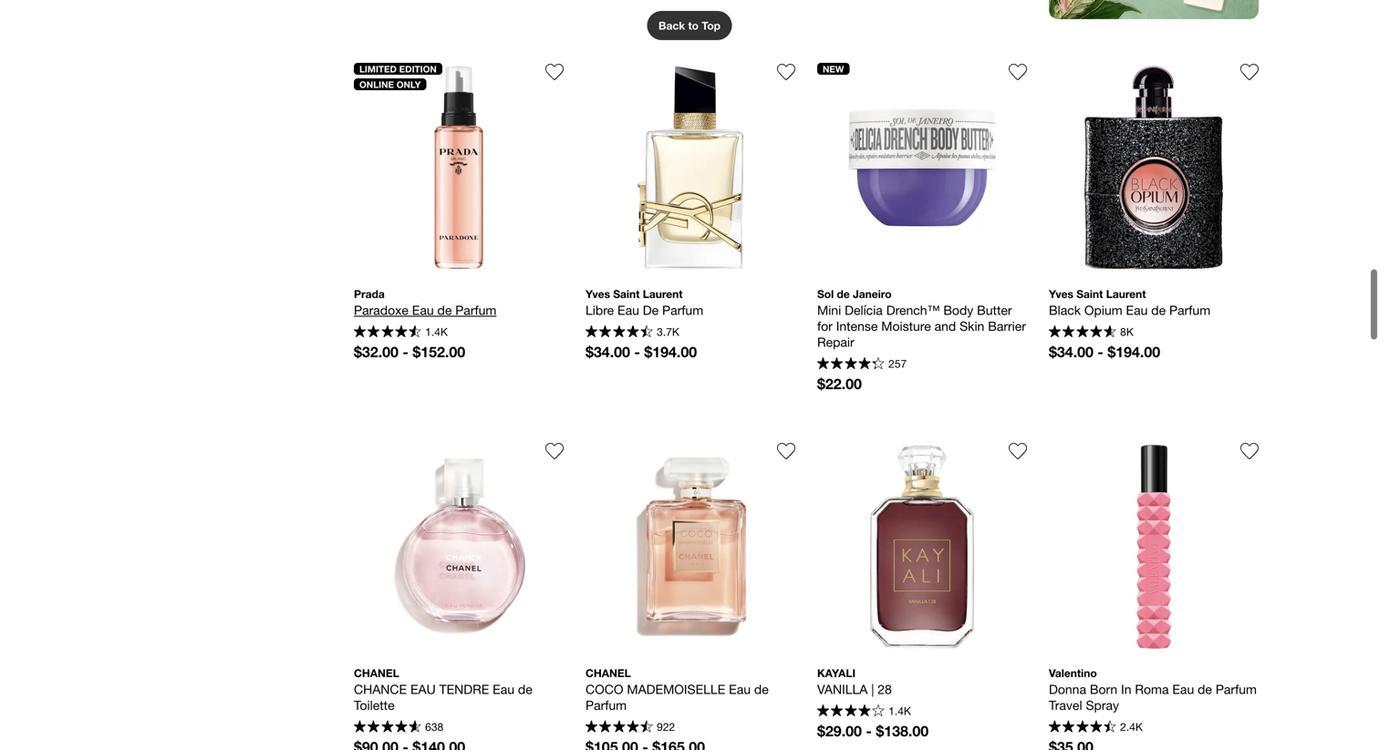 Task type: locate. For each thing, give the bounding box(es) containing it.
yves inside yves saint laurent libre eau de parfum
[[586, 288, 610, 300]]

1 yves from the left
[[586, 288, 610, 300]]

1 horizontal spatial chanel
[[586, 667, 631, 680]]

to
[[688, 19, 699, 32]]

0 vertical spatial 1.4k reviews element
[[425, 326, 448, 338]]

1.4k reviews element up $138.00
[[889, 705, 911, 718]]

0 horizontal spatial chanel
[[354, 667, 399, 680]]

parfum down the coco
[[586, 698, 627, 713]]

laurent inside yves saint laurent libre eau de parfum
[[643, 288, 683, 300]]

chance
[[354, 682, 407, 697]]

sol de janeiro - mini delícia drench™ body butter for intense moisture and skin barrier repair image
[[817, 63, 1027, 273]]

$194.00 for eau
[[1108, 343, 1160, 361]]

1 $194.00 from the left
[[644, 343, 697, 361]]

1 horizontal spatial laurent
[[1106, 288, 1146, 300]]

coco
[[586, 682, 624, 697]]

libre
[[586, 303, 614, 318]]

intense
[[836, 319, 878, 334]]

chanel for coco
[[586, 667, 631, 680]]

de inside prada paradoxe eau de parfum
[[437, 303, 452, 318]]

$32.00 - $152.00
[[354, 343, 465, 361]]

$34.00 - $194.00
[[586, 343, 697, 361], [1049, 343, 1160, 361]]

1 laurent from the left
[[643, 288, 683, 300]]

saint for opium
[[1077, 288, 1103, 300]]

yves
[[586, 288, 610, 300], [1049, 288, 1074, 300]]

saint up libre
[[613, 288, 640, 300]]

de up $152.00
[[437, 303, 452, 318]]

image of fragrance bottles | new clean fragances. cruelty-free and made with feel-good ingredients only. shop now> image
[[1049, 0, 1259, 19]]

- down opium
[[1098, 343, 1104, 361]]

edition
[[399, 63, 437, 74]]

chanel coco mademoiselle eau de parfum
[[586, 667, 772, 713]]

- for libre eau de parfum
[[634, 343, 640, 361]]

skin
[[960, 319, 985, 334]]

2 $194.00 from the left
[[1108, 343, 1160, 361]]

4.5 stars element for coco mademoiselle eau de parfum
[[586, 721, 653, 736]]

1 horizontal spatial $194.00
[[1108, 343, 1160, 361]]

$194.00 down 8k reviews element
[[1108, 343, 1160, 361]]

$34.00
[[586, 343, 630, 361], [1049, 343, 1094, 361]]

4.5 stars element down libre
[[586, 325, 653, 340]]

1 vertical spatial 1.4k
[[889, 705, 911, 718]]

yves up libre
[[586, 288, 610, 300]]

$34.00 - $194.00 down 8k
[[1049, 343, 1160, 361]]

kayali vanilla | 28
[[817, 667, 892, 697]]

sign in to love sol de janeiro - mini delícia drench™ body butter for intense moisture and skin barrier repair image
[[1009, 63, 1027, 81]]

- down yves saint laurent libre eau de parfum
[[634, 343, 640, 361]]

saint inside yves saint laurent libre eau de parfum
[[613, 288, 640, 300]]

parfum up 3.7k reviews element
[[662, 303, 703, 318]]

$194.00 down 3.7k reviews element
[[644, 343, 697, 361]]

de right tendre
[[518, 682, 532, 697]]

vanilla
[[817, 682, 868, 697]]

prada
[[354, 288, 385, 300]]

spray
[[1086, 698, 1119, 713]]

sign in to love prada - paradoxe eau de parfum image
[[546, 63, 564, 81]]

de
[[643, 303, 659, 318]]

1.4k
[[425, 326, 448, 338], [889, 705, 911, 718]]

limited edition online only
[[359, 63, 437, 90]]

$34.00 - $194.00 for eau
[[586, 343, 697, 361]]

de
[[837, 288, 850, 300], [437, 303, 452, 318], [1152, 303, 1166, 318], [518, 682, 532, 697], [754, 682, 769, 697], [1198, 682, 1212, 697]]

638
[[425, 721, 444, 734]]

0 horizontal spatial $34.00 - $194.00
[[586, 343, 697, 361]]

butter
[[977, 303, 1012, 318]]

1 vertical spatial 1.4k reviews element
[[889, 705, 911, 718]]

valentino donna born in roma eau de parfum travel spray
[[1049, 667, 1261, 713]]

922
[[657, 721, 675, 734]]

parfum
[[455, 303, 497, 318], [662, 303, 703, 318], [1169, 303, 1211, 318], [1216, 682, 1257, 697], [586, 698, 627, 713]]

4.5 stars element for donna born in roma eau de parfum travel spray
[[1049, 721, 1116, 736]]

chanel up chance
[[354, 667, 399, 680]]

de left vanilla
[[754, 682, 769, 697]]

0 vertical spatial 1.4k
[[425, 326, 448, 338]]

1 $34.00 - $194.00 from the left
[[586, 343, 697, 361]]

4.5 stars element
[[354, 325, 421, 340], [586, 325, 653, 340], [1049, 325, 1116, 340], [817, 357, 885, 372], [354, 721, 421, 736], [586, 721, 653, 736], [1049, 721, 1116, 736]]

chanel inside chanel chance eau tendre eau de toilette
[[354, 667, 399, 680]]

1 saint from the left
[[613, 288, 640, 300]]

eau right tendre
[[493, 682, 515, 697]]

1 horizontal spatial 1.4k reviews element
[[889, 705, 911, 718]]

sign in to love chanel - chance eau tendre eau de toilette image
[[546, 442, 564, 460]]

$32.00
[[354, 343, 399, 361]]

8k
[[1120, 326, 1134, 338]]

new
[[823, 63, 844, 74]]

back to top button
[[647, 11, 732, 40]]

de right roma
[[1198, 682, 1212, 697]]

$34.00 down libre
[[586, 343, 630, 361]]

257
[[889, 358, 907, 370]]

4.5 stars element down the coco
[[586, 721, 653, 736]]

0 horizontal spatial laurent
[[643, 288, 683, 300]]

$34.00 for black
[[1049, 343, 1094, 361]]

$34.00 - $194.00 down 3.7k reviews element
[[586, 343, 697, 361]]

-
[[403, 343, 409, 361], [634, 343, 640, 361], [1098, 343, 1104, 361], [866, 723, 872, 740]]

1.4k up $138.00
[[889, 705, 911, 718]]

donna
[[1049, 682, 1086, 697]]

0 horizontal spatial $194.00
[[644, 343, 697, 361]]

chanel chance eau tendre eau de toilette
[[354, 667, 536, 713]]

1 horizontal spatial $34.00
[[1049, 343, 1094, 361]]

yves inside yves saint laurent black opium eau de parfum
[[1049, 288, 1074, 300]]

paradoxe
[[354, 303, 409, 318]]

de inside valentino donna born in roma eau de parfum travel spray
[[1198, 682, 1212, 697]]

1.4k reviews element for $138.00
[[889, 705, 911, 718]]

4.5 stars element for mini delícia drench™ body butter for intense moisture and skin barrier repair
[[817, 357, 885, 372]]

eau inside yves saint laurent libre eau de parfum
[[618, 303, 639, 318]]

1 horizontal spatial yves
[[1049, 288, 1074, 300]]

laurent
[[643, 288, 683, 300], [1106, 288, 1146, 300]]

parfum right roma
[[1216, 682, 1257, 697]]

0 horizontal spatial 1.4k
[[425, 326, 448, 338]]

laurent up de
[[643, 288, 683, 300]]

$194.00
[[644, 343, 697, 361], [1108, 343, 1160, 361]]

parfum up $152.00
[[455, 303, 497, 318]]

yves saint laurent black opium eau de parfum
[[1049, 288, 1211, 318]]

1 horizontal spatial 1.4k
[[889, 705, 911, 718]]

sign in to love valentino - donna born in roma eau de parfum travel spray image
[[1241, 442, 1259, 460]]

eau left de
[[618, 303, 639, 318]]

eau right paradoxe
[[412, 303, 434, 318]]

yves for libre
[[586, 288, 610, 300]]

eau up 8k reviews element
[[1126, 303, 1148, 318]]

saint up opium
[[1077, 288, 1103, 300]]

1.4k up $152.00
[[425, 326, 448, 338]]

$34.00 down black
[[1049, 343, 1094, 361]]

- for black opium eau de parfum
[[1098, 343, 1104, 361]]

chanel inside chanel coco mademoiselle eau de parfum
[[586, 667, 631, 680]]

valentino
[[1049, 667, 1097, 680]]

barrier
[[988, 319, 1026, 334]]

de inside sol de janeiro mini delícia drench™ body butter for intense moisture and skin barrier repair
[[837, 288, 850, 300]]

eau right roma
[[1173, 682, 1194, 697]]

yves up black
[[1049, 288, 1074, 300]]

body
[[944, 303, 974, 318]]

de right opium
[[1152, 303, 1166, 318]]

- down 4 stars element
[[866, 723, 872, 740]]

$152.00
[[413, 343, 465, 361]]

sign in to love yves saint laurent - libre eau de parfum image
[[777, 63, 795, 81]]

2 $34.00 from the left
[[1049, 343, 1094, 361]]

4.5 stars element down toilette
[[354, 721, 421, 736]]

2 laurent from the left
[[1106, 288, 1146, 300]]

laurent inside yves saint laurent black opium eau de parfum
[[1106, 288, 1146, 300]]

yves for black
[[1049, 288, 1074, 300]]

sign in to love yves saint laurent - black opium eau de parfum image
[[1241, 63, 1259, 81]]

saint inside yves saint laurent black opium eau de parfum
[[1077, 288, 1103, 300]]

4 stars element
[[817, 705, 885, 720]]

eau right mademoiselle at the bottom
[[729, 682, 751, 697]]

$34.00 - $194.00 for opium
[[1049, 343, 1160, 361]]

chanel
[[354, 667, 399, 680], [586, 667, 631, 680]]

parfum right opium
[[1169, 303, 1211, 318]]

$22.00
[[817, 375, 862, 393]]

- for paradoxe eau de parfum
[[403, 343, 409, 361]]

back
[[659, 19, 685, 32]]

- right $32.00 in the left of the page
[[403, 343, 409, 361]]

laurent up opium
[[1106, 288, 1146, 300]]

0 horizontal spatial $34.00
[[586, 343, 630, 361]]

mademoiselle
[[627, 682, 725, 697]]

1.4k reviews element up $152.00
[[425, 326, 448, 338]]

1 horizontal spatial $34.00 - $194.00
[[1049, 343, 1160, 361]]

1 $34.00 from the left
[[586, 343, 630, 361]]

eau
[[412, 303, 434, 318], [618, 303, 639, 318], [1126, 303, 1148, 318], [493, 682, 515, 697], [729, 682, 751, 697], [1173, 682, 1194, 697]]

eau inside prada paradoxe eau de parfum
[[412, 303, 434, 318]]

4.5 stars element up '$22.00'
[[817, 357, 885, 372]]

|
[[871, 682, 874, 697]]

8k reviews element
[[1120, 326, 1134, 338]]

chanel up the coco
[[586, 667, 631, 680]]

0 horizontal spatial 1.4k reviews element
[[425, 326, 448, 338]]

de right sol
[[837, 288, 850, 300]]

0 horizontal spatial yves
[[586, 288, 610, 300]]

yves saint laurent - black opium eau de parfum image
[[1049, 63, 1259, 273]]

2 chanel from the left
[[586, 667, 631, 680]]

chanel - chance eau tendre eau de toilette image
[[354, 442, 564, 652]]

4.5 stars element up $32.00 in the left of the page
[[354, 325, 421, 340]]

2 yves from the left
[[1049, 288, 1074, 300]]

28
[[878, 682, 892, 697]]

2 $34.00 - $194.00 from the left
[[1049, 343, 1160, 361]]

1 horizontal spatial saint
[[1077, 288, 1103, 300]]

born
[[1090, 682, 1118, 697]]

$29.00
[[817, 723, 862, 740]]

0 horizontal spatial saint
[[613, 288, 640, 300]]

1 chanel from the left
[[354, 667, 399, 680]]

toilette
[[354, 698, 395, 713]]

4.5 stars element down travel
[[1049, 721, 1116, 736]]

2 saint from the left
[[1077, 288, 1103, 300]]

1.4k reviews element for $152.00
[[425, 326, 448, 338]]

saint
[[613, 288, 640, 300], [1077, 288, 1103, 300]]

prada paradoxe eau de parfum
[[354, 288, 497, 318]]

eau inside chanel chance eau tendre eau de toilette
[[493, 682, 515, 697]]

4.5 stars element down black
[[1049, 325, 1116, 340]]

1.4k reviews element
[[425, 326, 448, 338], [889, 705, 911, 718]]



Task type: describe. For each thing, give the bounding box(es) containing it.
parfum inside prada paradoxe eau de parfum
[[455, 303, 497, 318]]

in
[[1121, 682, 1132, 697]]

eau inside yves saint laurent black opium eau de parfum
[[1126, 303, 1148, 318]]

3.7k reviews element
[[657, 326, 679, 338]]

922 reviews element
[[657, 721, 675, 734]]

drench™
[[886, 303, 940, 318]]

$34.00 for libre
[[586, 343, 630, 361]]

1.4k for $152.00
[[425, 326, 448, 338]]

prada - paradoxe eau de parfum image
[[354, 63, 564, 273]]

sol de janeiro mini delícia drench™ body butter for intense moisture and skin barrier repair
[[817, 288, 1030, 350]]

travel
[[1049, 698, 1082, 713]]

4.5 stars element for black opium eau de parfum
[[1049, 325, 1116, 340]]

- for vanilla | 28
[[866, 723, 872, 740]]

tendre
[[439, 682, 489, 697]]

sol
[[817, 288, 834, 300]]

yves saint laurent - libre eau de parfum image
[[586, 63, 795, 273]]

4.5 stars element for paradoxe eau de parfum
[[354, 325, 421, 340]]

black
[[1049, 303, 1081, 318]]

257 reviews element
[[889, 358, 907, 370]]

2.4k
[[1120, 721, 1143, 734]]

for
[[817, 319, 833, 334]]

delícia
[[845, 303, 883, 318]]

back to top
[[659, 19, 721, 32]]

$138.00
[[876, 723, 929, 740]]

kayali - vanilla | 28 image
[[817, 442, 1027, 652]]

$29.00 - $138.00
[[817, 723, 929, 740]]

saint for eau
[[613, 288, 640, 300]]

de inside chanel chance eau tendre eau de toilette
[[518, 682, 532, 697]]

eau inside chanel coco mademoiselle eau de parfum
[[729, 682, 751, 697]]

laurent for de
[[643, 288, 683, 300]]

and
[[935, 319, 956, 334]]

roma
[[1135, 682, 1169, 697]]

4.5 stars element for chance eau tendre eau de toilette
[[354, 721, 421, 736]]

yves saint laurent libre eau de parfum
[[586, 288, 703, 318]]

parfum inside chanel coco mademoiselle eau de parfum
[[586, 698, 627, 713]]

1.4k for $138.00
[[889, 705, 911, 718]]

opium
[[1085, 303, 1123, 318]]

kayali
[[817, 667, 856, 680]]

parfum inside yves saint laurent black opium eau de parfum
[[1169, 303, 1211, 318]]

only
[[397, 79, 421, 90]]

eau
[[410, 682, 436, 697]]

4.5 stars element for libre eau de parfum
[[586, 325, 653, 340]]

limited
[[359, 63, 397, 74]]

top
[[702, 19, 721, 32]]

3.7k
[[657, 326, 679, 338]]

2.4k reviews element
[[1120, 721, 1143, 734]]

online
[[359, 79, 394, 90]]

$194.00 for de
[[644, 343, 697, 361]]

moisture
[[881, 319, 931, 334]]

sign in to love chanel - coco mademoiselle eau de parfum image
[[777, 442, 795, 460]]

de inside chanel coco mademoiselle eau de parfum
[[754, 682, 769, 697]]

chanel for chance
[[354, 667, 399, 680]]

laurent for eau
[[1106, 288, 1146, 300]]

janeiro
[[853, 288, 892, 300]]

638 reviews element
[[425, 721, 444, 734]]

eau inside valentino donna born in roma eau de parfum travel spray
[[1173, 682, 1194, 697]]

de inside yves saint laurent black opium eau de parfum
[[1152, 303, 1166, 318]]

parfum inside valentino donna born in roma eau de parfum travel spray
[[1216, 682, 1257, 697]]

repair
[[817, 335, 854, 350]]

valentino - donna born in roma eau de parfum travel spray image
[[1049, 442, 1259, 652]]

sign in to love kayali - vanilla | 28 image
[[1009, 442, 1027, 460]]

mini
[[817, 303, 841, 318]]

parfum inside yves saint laurent libre eau de parfum
[[662, 303, 703, 318]]

chanel - coco mademoiselle eau de parfum image
[[586, 442, 795, 652]]



Task type: vqa. For each thing, say whether or not it's contained in the screenshot.
REPAIR
yes



